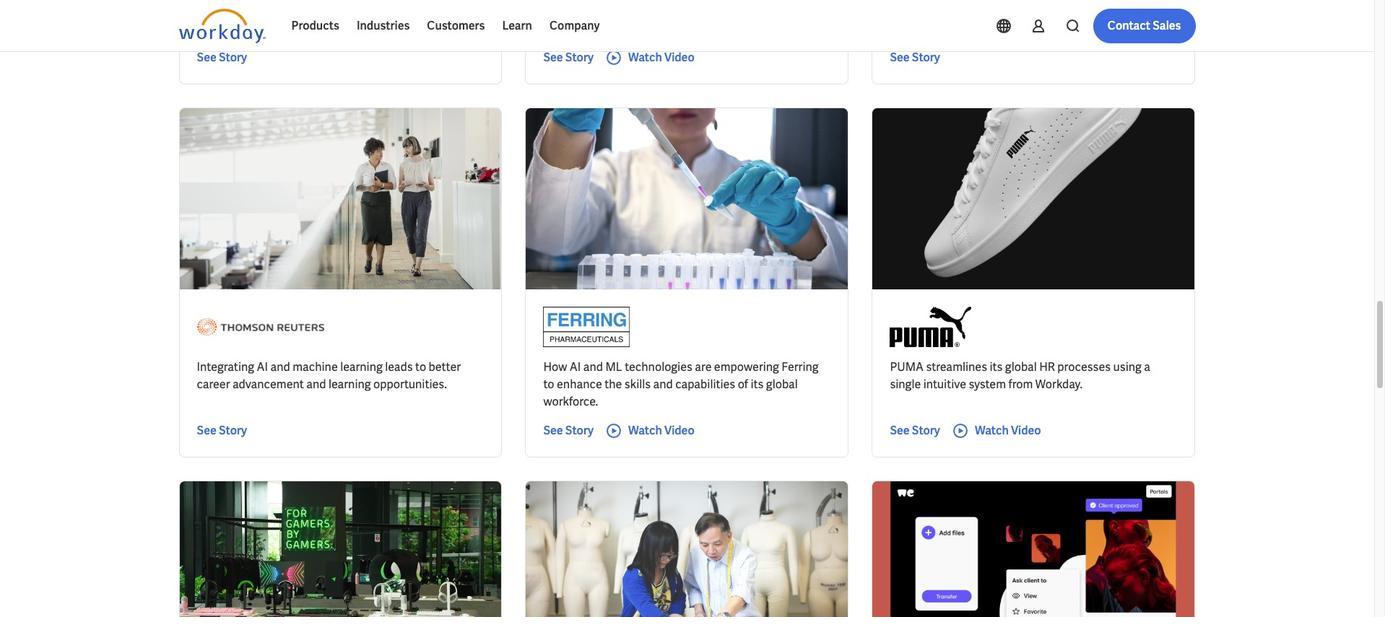 Task type: vqa. For each thing, say whether or not it's contained in the screenshot.
All
yes



Task type: locate. For each thing, give the bounding box(es) containing it.
puma
[[890, 360, 924, 375]]

video for how
[[665, 423, 695, 438]]

having one version of the truth helps drive positive cultural change at uk government buying agency.
[[197, 0, 461, 19]]

learning
[[340, 360, 383, 375], [329, 377, 371, 392]]

video for puma
[[1011, 423, 1042, 438]]

one
[[236, 0, 255, 1]]

2 horizontal spatial of
[[1076, 4, 1087, 19]]

1 vertical spatial global
[[766, 377, 798, 392]]

puma streamlines its global hr processes using a single intuitive system from workday.
[[890, 360, 1151, 392]]

using down hampshire
[[632, 4, 660, 19]]

0 vertical spatial system
[[931, 0, 968, 1]]

expenses
[[1067, 0, 1117, 1]]

0 horizontal spatial of
[[299, 0, 309, 1]]

new
[[595, 0, 619, 1]]

story
[[219, 50, 247, 65], [566, 50, 594, 65], [912, 50, 941, 65], [219, 423, 247, 438], [566, 423, 594, 438], [912, 423, 941, 438]]

outcome
[[401, 16, 444, 29]]

story down career
[[219, 423, 247, 438]]

more button
[[484, 8, 549, 37]]

2 vertical spatial the
[[605, 377, 622, 392]]

Search Customer Stories text field
[[991, 9, 1168, 35]]

video down from at the right of the page
[[1011, 423, 1042, 438]]

integrating
[[197, 360, 254, 375]]

story down 'company' dropdown button
[[566, 50, 594, 65]]

watch video link for puma
[[952, 423, 1042, 440]]

0 horizontal spatial the
[[311, 0, 329, 1]]

voice.
[[544, 21, 575, 36]]

watch video down how ai and ml technologies are empowering ferring to enhance the skills and capabilities of its global workforce.
[[629, 423, 695, 438]]

2 ai from the left
[[570, 360, 581, 375]]

integrating ai and machine learning leads to better career advancement and learning opportunities.
[[197, 360, 461, 392]]

story down the intuitive
[[912, 423, 941, 438]]

0 vertical spatial the
[[311, 0, 329, 1]]

of inside unified system reduces operating expenses and boosts nurse retention to manage the cost of care.
[[1076, 4, 1087, 19]]

the
[[311, 0, 329, 1], [1031, 4, 1049, 19], [605, 377, 622, 392]]

1 horizontal spatial using
[[1114, 360, 1142, 375]]

using
[[632, 4, 660, 19], [1114, 360, 1142, 375]]

0 horizontal spatial system
[[931, 0, 968, 1]]

company
[[550, 18, 600, 33]]

1 horizontal spatial the
[[605, 377, 622, 392]]

unified system reduces operating expenses and boosts nurse retention to manage the cost of care.
[[890, 0, 1177, 19]]

watch video
[[629, 50, 695, 65], [629, 423, 695, 438], [975, 423, 1042, 438]]

a right processes
[[1145, 360, 1151, 375]]

positive
[[420, 0, 461, 1]]

0 vertical spatial to
[[973, 4, 984, 19]]

0 vertical spatial its
[[990, 360, 1003, 375]]

1 ai from the left
[[257, 360, 268, 375]]

government
[[311, 4, 375, 19]]

its inside how ai and ml technologies are empowering ferring to enhance the skills and capabilities of its global workforce.
[[751, 377, 764, 392]]

0 horizontal spatial its
[[751, 377, 764, 392]]

global inside puma streamlines its global hr processes using a single intuitive system from workday.
[[1006, 360, 1037, 375]]

video
[[665, 50, 695, 65], [665, 423, 695, 438], [1011, 423, 1042, 438]]

0 vertical spatial global
[[1006, 360, 1037, 375]]

ai
[[257, 360, 268, 375], [570, 360, 581, 375]]

ai inside how ai and ml technologies are empowering ferring to enhance the skills and capabilities of its global workforce.
[[570, 360, 581, 375]]

the down ml
[[605, 377, 622, 392]]

its right streamlines at the right bottom
[[990, 360, 1003, 375]]

contact sales link
[[1094, 9, 1196, 43]]

watch video link down from at the right of the page
[[952, 423, 1042, 440]]

video down southern new hampshire university fostered a diverse, inclusive culture using workday peakon employee voice.
[[665, 50, 695, 65]]

its
[[990, 360, 1003, 375], [751, 377, 764, 392]]

industries
[[357, 18, 410, 33]]

0 horizontal spatial global
[[766, 377, 798, 392]]

are
[[695, 360, 712, 375]]

and inside unified system reduces operating expenses and boosts nurse retention to manage the cost of care.
[[1119, 0, 1139, 1]]

1 horizontal spatial global
[[1006, 360, 1037, 375]]

puma image
[[890, 307, 972, 347]]

1 horizontal spatial to
[[544, 377, 555, 392]]

a up the employee
[[782, 0, 788, 1]]

helps
[[360, 0, 389, 1]]

and left ml
[[584, 360, 603, 375]]

2 horizontal spatial to
[[973, 4, 984, 19]]

learning down the machine
[[329, 377, 371, 392]]

watch down skills
[[629, 423, 662, 438]]

watch video down from at the right of the page
[[975, 423, 1042, 438]]

and down the machine
[[306, 377, 326, 392]]

of inside having one version of the truth helps drive positive cultural change at uk government buying agency.
[[299, 0, 309, 1]]

0 vertical spatial using
[[632, 4, 660, 19]]

video down how ai and ml technologies are empowering ferring to enhance the skills and capabilities of its global workforce.
[[665, 423, 695, 438]]

watch down hampshire
[[629, 50, 662, 65]]

watch for how
[[629, 423, 662, 438]]

career
[[197, 377, 230, 392]]

1 horizontal spatial system
[[969, 377, 1006, 392]]

to inside unified system reduces operating expenses and boosts nurse retention to manage the cost of care.
[[973, 4, 984, 19]]

to
[[973, 4, 984, 19], [415, 360, 426, 375], [544, 377, 555, 392]]

see story link down career
[[197, 423, 247, 440]]

0 horizontal spatial a
[[782, 0, 788, 1]]

ai up enhance
[[570, 360, 581, 375]]

watch video link down southern new hampshire university fostered a diverse, inclusive culture using workday peakon employee voice.
[[605, 49, 695, 66]]

of up uk
[[299, 0, 309, 1]]

watch video link for how
[[605, 423, 695, 440]]

see story link down workforce.
[[544, 423, 594, 440]]

global up from at the right of the page
[[1006, 360, 1037, 375]]

using inside puma streamlines its global hr processes using a single intuitive system from workday.
[[1114, 360, 1142, 375]]

to inside how ai and ml technologies are empowering ferring to enhance the skills and capabilities of its global workforce.
[[544, 377, 555, 392]]

enhance
[[557, 377, 602, 392]]

see
[[197, 50, 217, 65], [544, 50, 563, 65], [890, 50, 910, 65], [197, 423, 217, 438], [544, 423, 563, 438], [890, 423, 910, 438]]

ml
[[606, 360, 623, 375]]

0 vertical spatial of
[[299, 0, 309, 1]]

using right processes
[[1114, 360, 1142, 375]]

1 horizontal spatial its
[[990, 360, 1003, 375]]

culture
[[592, 4, 629, 19]]

system inside puma streamlines its global hr processes using a single intuitive system from workday.
[[969, 377, 1006, 392]]

2 horizontal spatial the
[[1031, 4, 1049, 19]]

a inside southern new hampshire university fostered a diverse, inclusive culture using workday peakon employee voice.
[[782, 0, 788, 1]]

see story link
[[197, 49, 247, 66], [544, 49, 594, 66], [890, 49, 941, 66], [197, 423, 247, 440], [544, 423, 594, 440], [890, 423, 941, 440]]

see story link down single in the right of the page
[[890, 423, 941, 440]]

clear
[[565, 16, 589, 29]]

to down how
[[544, 377, 555, 392]]

to up opportunities.
[[415, 360, 426, 375]]

global down ferring
[[766, 377, 798, 392]]

its inside puma streamlines its global hr processes using a single intuitive system from workday.
[[990, 360, 1003, 375]]

and up contact
[[1119, 0, 1139, 1]]

leads
[[385, 360, 413, 375]]

1 vertical spatial system
[[969, 377, 1006, 392]]

change
[[239, 4, 278, 19]]

hr
[[1040, 360, 1055, 375]]

drive
[[391, 0, 417, 1]]

ai inside integrating ai and machine learning leads to better career advancement and learning opportunities.
[[257, 360, 268, 375]]

system inside unified system reduces operating expenses and boosts nurse retention to manage the cost of care.
[[931, 0, 968, 1]]

1 horizontal spatial a
[[1145, 360, 1151, 375]]

thomson reuters holdings inc. image
[[197, 307, 324, 347]]

peakon
[[710, 4, 749, 19]]

southern
[[544, 0, 592, 1]]

1 vertical spatial its
[[751, 377, 764, 392]]

system up the "retention"
[[931, 0, 968, 1]]

the left truth
[[311, 0, 329, 1]]

watch down from at the right of the page
[[975, 423, 1009, 438]]

to down the reduces
[[973, 4, 984, 19]]

1 vertical spatial of
[[1076, 4, 1087, 19]]

of
[[299, 0, 309, 1], [1076, 4, 1087, 19], [738, 377, 748, 392]]

learn
[[502, 18, 532, 33]]

learning left leads
[[340, 360, 383, 375]]

of inside how ai and ml technologies are empowering ferring to enhance the skills and capabilities of its global workforce.
[[738, 377, 748, 392]]

1 horizontal spatial ai
[[570, 360, 581, 375]]

care.
[[1089, 4, 1114, 19]]

of down the empowering
[[738, 377, 748, 392]]

0 horizontal spatial using
[[632, 4, 660, 19]]

its down the empowering
[[751, 377, 764, 392]]

1 vertical spatial to
[[415, 360, 426, 375]]

of down expenses
[[1076, 4, 1087, 19]]

watch
[[629, 50, 662, 65], [629, 423, 662, 438], [975, 423, 1009, 438]]

southern new hampshire university fostered a diverse, inclusive culture using workday peakon employee voice.
[[544, 0, 831, 36]]

ai up advancement
[[257, 360, 268, 375]]

system
[[931, 0, 968, 1], [969, 377, 1006, 392]]

global
[[1006, 360, 1037, 375], [766, 377, 798, 392]]

university
[[681, 0, 733, 1]]

system left from at the right of the page
[[969, 377, 1006, 392]]

see story link down voice.
[[544, 49, 594, 66]]

using inside southern new hampshire university fostered a diverse, inclusive culture using workday peakon employee voice.
[[632, 4, 660, 19]]

see story
[[197, 50, 247, 65], [544, 50, 594, 65], [890, 50, 941, 65], [197, 423, 247, 438], [544, 423, 594, 438], [890, 423, 941, 438]]

customers
[[427, 18, 485, 33]]

empowering
[[714, 360, 779, 375]]

processes
[[1058, 360, 1111, 375]]

1 vertical spatial the
[[1031, 4, 1049, 19]]

clear all
[[565, 16, 603, 29]]

1 vertical spatial learning
[[329, 377, 371, 392]]

0 vertical spatial a
[[782, 0, 788, 1]]

customers button
[[419, 9, 494, 43]]

0 vertical spatial learning
[[340, 360, 383, 375]]

boosts
[[1141, 0, 1177, 1]]

the down operating
[[1031, 4, 1049, 19]]

more
[[496, 16, 520, 29]]

1 horizontal spatial of
[[738, 377, 748, 392]]

ai for how
[[570, 360, 581, 375]]

0 horizontal spatial to
[[415, 360, 426, 375]]

1 vertical spatial a
[[1145, 360, 1151, 375]]

0 horizontal spatial ai
[[257, 360, 268, 375]]

watch video link
[[605, 49, 695, 66], [605, 423, 695, 440], [952, 423, 1042, 440]]

2 vertical spatial of
[[738, 377, 748, 392]]

skills
[[625, 377, 651, 392]]

2 vertical spatial to
[[544, 377, 555, 392]]

1 vertical spatial using
[[1114, 360, 1142, 375]]

watch video link down skills
[[605, 423, 695, 440]]



Task type: describe. For each thing, give the bounding box(es) containing it.
story down workforce.
[[566, 423, 594, 438]]

clear all button
[[560, 8, 607, 37]]

learn button
[[494, 9, 541, 43]]

see story down 'go to the homepage' image
[[197, 50, 247, 65]]

opportunities.
[[374, 377, 447, 392]]

ai for integrating
[[257, 360, 268, 375]]

nurse
[[890, 4, 920, 19]]

ferring
[[782, 360, 819, 375]]

see down voice.
[[544, 50, 563, 65]]

how ai and ml technologies are empowering ferring to enhance the skills and capabilities of its global workforce.
[[544, 360, 819, 410]]

machine
[[293, 360, 338, 375]]

manage
[[987, 4, 1029, 19]]

workforce.
[[544, 394, 598, 410]]

watch video for how
[[629, 423, 695, 438]]

advancement
[[233, 377, 304, 392]]

streamlines
[[927, 360, 988, 375]]

industries button
[[348, 9, 419, 43]]

uk
[[293, 4, 309, 19]]

see down workforce.
[[544, 423, 563, 438]]

a inside puma streamlines its global hr processes using a single intuitive system from workday.
[[1145, 360, 1151, 375]]

fostered
[[736, 0, 779, 1]]

workday.
[[1036, 377, 1083, 392]]

industry button
[[255, 8, 334, 37]]

buying
[[377, 4, 412, 19]]

products
[[292, 18, 339, 33]]

sales
[[1153, 18, 1182, 33]]

operating
[[1015, 0, 1065, 1]]

watch for puma
[[975, 423, 1009, 438]]

and down technologies
[[653, 377, 673, 392]]

see story down workforce.
[[544, 423, 594, 438]]

topic
[[190, 16, 215, 29]]

how
[[544, 360, 567, 375]]

see story down voice.
[[544, 50, 594, 65]]

the inside how ai and ml technologies are empowering ferring to enhance the skills and capabilities of its global workforce.
[[605, 377, 622, 392]]

inclusive
[[544, 4, 590, 19]]

and up advancement
[[271, 360, 290, 375]]

at
[[280, 4, 291, 19]]

technologies
[[625, 360, 693, 375]]

see story link down nurse
[[890, 49, 941, 66]]

company button
[[541, 9, 609, 43]]

business outcome button
[[346, 8, 473, 37]]

see down career
[[197, 423, 217, 438]]

intuitive
[[924, 377, 967, 392]]

global inside how ai and ml technologies are empowering ferring to enhance the skills and capabilities of its global workforce.
[[766, 377, 798, 392]]

having
[[197, 0, 233, 1]]

all
[[591, 16, 603, 29]]

ferring international center s.a. image
[[544, 307, 630, 347]]

see story down nurse
[[890, 50, 941, 65]]

employee
[[751, 4, 802, 19]]

business outcome
[[357, 16, 444, 29]]

watch video down southern new hampshire university fostered a diverse, inclusive culture using workday peakon employee voice.
[[629, 50, 695, 65]]

unified
[[890, 0, 928, 1]]

see story link down 'go to the homepage' image
[[197, 49, 247, 66]]

watch video for puma
[[975, 423, 1042, 438]]

the inside having one version of the truth helps drive positive cultural change at uk government buying agency.
[[311, 0, 329, 1]]

to inside integrating ai and machine learning leads to better career advancement and learning opportunities.
[[415, 360, 426, 375]]

better
[[429, 360, 461, 375]]

retention
[[922, 4, 971, 19]]

cost
[[1051, 4, 1074, 19]]

see down 'go to the homepage' image
[[197, 50, 217, 65]]

cultural
[[197, 4, 237, 19]]

diverse,
[[791, 0, 831, 1]]

see story down career
[[197, 423, 247, 438]]

see down nurse
[[890, 50, 910, 65]]

see story down single in the right of the page
[[890, 423, 941, 438]]

single
[[890, 377, 921, 392]]

from
[[1009, 377, 1033, 392]]

reduces
[[970, 0, 1012, 1]]

industry
[[267, 16, 305, 29]]

go to the homepage image
[[179, 9, 266, 43]]

the inside unified system reduces operating expenses and boosts nurse retention to manage the cost of care.
[[1031, 4, 1049, 19]]

hampshire
[[621, 0, 678, 1]]

story down 'go to the homepage' image
[[219, 50, 247, 65]]

see down single in the right of the page
[[890, 423, 910, 438]]

contact sales
[[1108, 18, 1182, 33]]

story down the "retention"
[[912, 50, 941, 65]]

contact
[[1108, 18, 1151, 33]]

capabilities
[[676, 377, 736, 392]]

business
[[357, 16, 399, 29]]

version
[[258, 0, 296, 1]]

products button
[[283, 9, 348, 43]]

truth
[[331, 0, 358, 1]]

agency.
[[415, 4, 454, 19]]

workday
[[663, 4, 708, 19]]

topic button
[[179, 8, 244, 37]]



